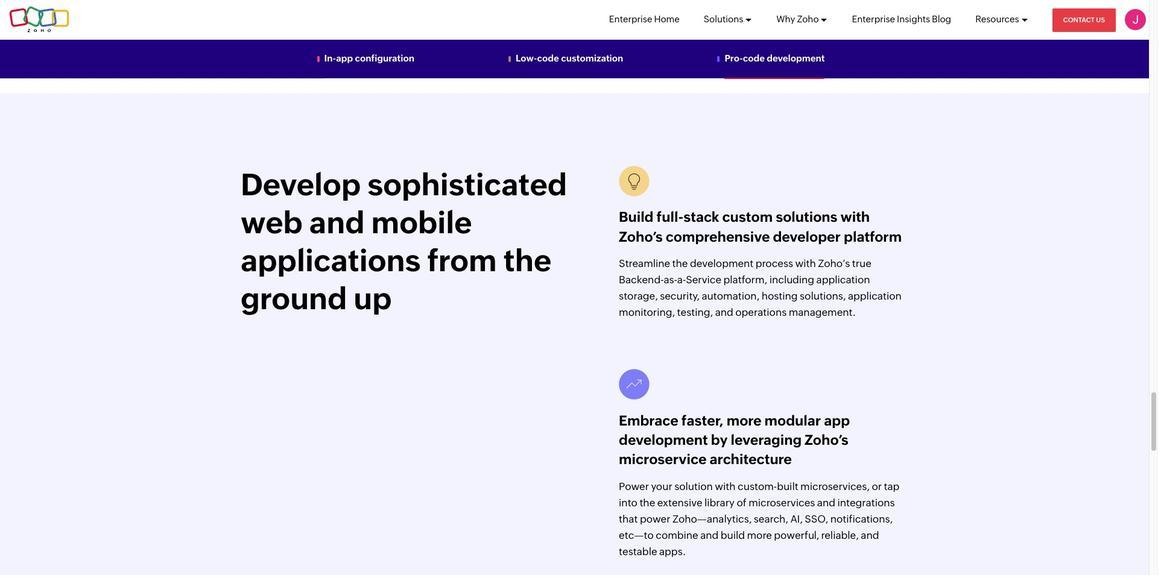 Task type: describe. For each thing, give the bounding box(es) containing it.
etc—to
[[619, 530, 654, 542]]

app inside embrace faster, more modular app development by leveraging zoho's microservice architecture
[[824, 413, 850, 429]]

comprehensive
[[666, 229, 770, 245]]

the inside develop sophisticated web and mobile applications from the ground up
[[504, 244, 552, 278]]

powerful,
[[774, 530, 819, 542]]

with inside build full-stack custom solutions with zoho's comprehensive developer platform
[[841, 210, 870, 225]]

ground
[[241, 282, 347, 316]]

leveraging
[[731, 433, 802, 448]]

development for code
[[767, 53, 825, 63]]

streamline
[[619, 257, 670, 269]]

customization
[[561, 53, 623, 63]]

1 vertical spatial application
[[848, 290, 902, 302]]

by
[[711, 433, 728, 448]]

with inside streamline the development process with zoho's true backend-as-a-service platform, including application storage, security, automation, hosting solutions, application monitoring, testing, and operations management.
[[795, 257, 816, 269]]

more inside embrace faster, more modular app development by leveraging zoho's microservice architecture
[[727, 413, 762, 429]]

0 vertical spatial application
[[817, 274, 870, 286]]

stack
[[684, 210, 719, 225]]

microservices,
[[801, 480, 870, 493]]

in-app configuration
[[324, 53, 414, 63]]

contact us link
[[1052, 8, 1116, 32]]

why
[[777, 14, 795, 24]]

zoho's inside streamline the development process with zoho's true backend-as-a-service platform, including application storage, security, automation, hosting solutions, application monitoring, testing, and operations management.
[[818, 257, 850, 269]]

enterprise insights blog
[[852, 14, 951, 24]]

security,
[[660, 290, 700, 302]]

code for low-
[[537, 53, 559, 63]]

microservices
[[749, 497, 815, 509]]

operations
[[736, 307, 787, 319]]

configuration
[[355, 53, 414, 63]]

low-
[[516, 53, 537, 63]]

zoho's inside embrace faster, more modular app development by leveraging zoho's microservice architecture
[[805, 433, 849, 448]]

zoho—analytics,
[[673, 513, 752, 525]]

us
[[1096, 16, 1105, 24]]

of
[[737, 497, 747, 509]]

extensive
[[657, 497, 702, 509]]

automation,
[[702, 290, 760, 302]]

storage,
[[619, 290, 658, 302]]

a-
[[677, 274, 686, 286]]

web
[[241, 206, 303, 240]]

and down zoho—analytics,
[[700, 530, 719, 542]]

embrace
[[619, 413, 679, 429]]

apps.
[[659, 546, 686, 558]]

pro-
[[725, 53, 743, 63]]

contact us
[[1063, 16, 1105, 24]]

power
[[640, 513, 671, 525]]

solutions
[[704, 14, 743, 24]]

up
[[354, 282, 392, 316]]

enterprise insights blog link
[[852, 0, 951, 39]]

backend-
[[619, 274, 664, 286]]

ai,
[[791, 513, 803, 525]]

insights
[[897, 14, 930, 24]]

the inside power your solution with custom-built microservices, or tap into the extensive library of microservices and integrations that power zoho—analytics, search, ai, sso, notifications, etc—to combine and build more powerful, reliable, and testable apps.
[[640, 497, 655, 509]]

integrations
[[838, 497, 895, 509]]

with inside power your solution with custom-built microservices, or tap into the extensive library of microservices and integrations that power zoho—analytics, search, ai, sso, notifications, etc—to combine and build more powerful, reliable, and testable apps.
[[715, 480, 736, 493]]

embrace faster, more modular app development by leveraging zoho's microservice architecture
[[619, 413, 850, 468]]

pro-code development link
[[725, 53, 825, 63]]

zoho's inside build full-stack custom solutions with zoho's comprehensive developer platform
[[619, 229, 663, 245]]

from
[[427, 244, 497, 278]]

mobile
[[371, 206, 472, 240]]

applications
[[241, 244, 421, 278]]

faster,
[[682, 413, 724, 429]]

testing,
[[677, 307, 713, 319]]

streamline the development process with zoho's true backend-as-a-service platform, including application storage, security, automation, hosting solutions, application monitoring, testing, and operations management.
[[619, 257, 902, 319]]

solutions,
[[800, 290, 846, 302]]



Task type: vqa. For each thing, say whether or not it's contained in the screenshot.
Enterprise Insights Blog link
yes



Task type: locate. For each thing, give the bounding box(es) containing it.
with up the platform
[[841, 210, 870, 225]]

zoho's left 'true'
[[818, 257, 850, 269]]

build
[[721, 530, 745, 542]]

as-
[[664, 274, 677, 286]]

enterprise home
[[609, 14, 680, 24]]

1 vertical spatial app
[[824, 413, 850, 429]]

development up service
[[690, 257, 754, 269]]

and inside streamline the development process with zoho's true backend-as-a-service platform, including application storage, security, automation, hosting solutions, application monitoring, testing, and operations management.
[[715, 307, 733, 319]]

and inside develop sophisticated web and mobile applications from the ground up
[[309, 206, 365, 240]]

solutions
[[776, 210, 838, 225]]

custom
[[722, 210, 773, 225]]

develop
[[241, 168, 361, 202]]

search,
[[754, 513, 788, 525]]

low-code customization
[[516, 53, 623, 63]]

0 vertical spatial zoho's
[[619, 229, 663, 245]]

platform,
[[724, 274, 767, 286]]

enterprise left insights
[[852, 14, 895, 24]]

that
[[619, 513, 638, 525]]

notifications,
[[830, 513, 893, 525]]

app right modular
[[824, 413, 850, 429]]

more
[[727, 413, 762, 429], [747, 530, 772, 542]]

1 horizontal spatial with
[[795, 257, 816, 269]]

development for the
[[690, 257, 754, 269]]

management.
[[789, 307, 856, 319]]

0 horizontal spatial code
[[537, 53, 559, 63]]

pro-code development
[[725, 53, 825, 63]]

more down search,
[[747, 530, 772, 542]]

app left configuration
[[336, 53, 353, 63]]

code down solutions
[[743, 53, 765, 63]]

modular
[[765, 413, 821, 429]]

code left customization
[[537, 53, 559, 63]]

true
[[852, 257, 872, 269]]

1 horizontal spatial code
[[743, 53, 765, 63]]

development down why zoho
[[767, 53, 825, 63]]

zoho's down modular
[[805, 433, 849, 448]]

tap
[[884, 480, 900, 493]]

reliable,
[[821, 530, 859, 542]]

zoho
[[797, 14, 819, 24]]

the inside streamline the development process with zoho's true backend-as-a-service platform, including application storage, security, automation, hosting solutions, application monitoring, testing, and operations management.
[[672, 257, 688, 269]]

and down notifications,
[[861, 530, 879, 542]]

build full-stack custom solutions with zoho's comprehensive developer platform
[[619, 210, 902, 245]]

developer
[[773, 229, 841, 245]]

architecture
[[710, 452, 792, 468]]

or
[[872, 480, 882, 493]]

0 horizontal spatial with
[[715, 480, 736, 493]]

and down microservices,
[[817, 497, 835, 509]]

sso,
[[805, 513, 828, 525]]

enterprise inside enterprise insights blog link
[[852, 14, 895, 24]]

develop sophisticated web and mobile applications from the ground up
[[241, 168, 567, 316]]

custom-
[[738, 480, 777, 493]]

2 vertical spatial development
[[619, 433, 708, 448]]

enterprise home link
[[609, 0, 680, 39]]

1 horizontal spatial the
[[640, 497, 655, 509]]

combine
[[656, 530, 698, 542]]

in-app configuration link
[[324, 53, 414, 63]]

code
[[537, 53, 559, 63], [743, 53, 765, 63]]

full-
[[657, 210, 684, 225]]

blog
[[932, 14, 951, 24]]

hosting
[[762, 290, 798, 302]]

more inside power your solution with custom-built microservices, or tap into the extensive library of microservices and integrations that power zoho—analytics, search, ai, sso, notifications, etc—to combine and build more powerful, reliable, and testable apps.
[[747, 530, 772, 542]]

zoho enterprise logo image
[[9, 6, 69, 33]]

2 code from the left
[[743, 53, 765, 63]]

and down automation,
[[715, 307, 733, 319]]

2 horizontal spatial the
[[672, 257, 688, 269]]

1 vertical spatial zoho's
[[818, 257, 850, 269]]

0 horizontal spatial app
[[336, 53, 353, 63]]

library
[[705, 497, 735, 509]]

1 horizontal spatial enterprise
[[852, 14, 895, 24]]

1 horizontal spatial app
[[824, 413, 850, 429]]

solution
[[675, 480, 713, 493]]

0 vertical spatial more
[[727, 413, 762, 429]]

process
[[756, 257, 793, 269]]

enterprise for enterprise home
[[609, 14, 652, 24]]

power
[[619, 480, 649, 493]]

testable
[[619, 546, 657, 558]]

the
[[504, 244, 552, 278], [672, 257, 688, 269], [640, 497, 655, 509]]

your
[[651, 480, 672, 493]]

built
[[777, 480, 799, 493]]

0 vertical spatial development
[[767, 53, 825, 63]]

power your solution with custom-built microservices, or tap into the extensive library of microservices and integrations that power zoho—analytics, search, ai, sso, notifications, etc—to combine and build more powerful, reliable, and testable apps.
[[619, 480, 900, 558]]

with up including
[[795, 257, 816, 269]]

0 vertical spatial app
[[336, 53, 353, 63]]

with
[[841, 210, 870, 225], [795, 257, 816, 269], [715, 480, 736, 493]]

into
[[619, 497, 638, 509]]

1 vertical spatial more
[[747, 530, 772, 542]]

contact
[[1063, 16, 1095, 24]]

code for pro-
[[743, 53, 765, 63]]

2 enterprise from the left
[[852, 14, 895, 24]]

low-code customization link
[[516, 53, 623, 63]]

0 horizontal spatial enterprise
[[609, 14, 652, 24]]

zoho's
[[619, 229, 663, 245], [818, 257, 850, 269], [805, 433, 849, 448]]

development inside streamline the development process with zoho's true backend-as-a-service platform, including application storage, security, automation, hosting solutions, application monitoring, testing, and operations management.
[[690, 257, 754, 269]]

service
[[686, 274, 722, 286]]

2 vertical spatial with
[[715, 480, 736, 493]]

build
[[619, 210, 654, 225]]

1 vertical spatial development
[[690, 257, 754, 269]]

more up leveraging
[[727, 413, 762, 429]]

development inside embrace faster, more modular app development by leveraging zoho's microservice architecture
[[619, 433, 708, 448]]

enterprise inside enterprise home link
[[609, 14, 652, 24]]

0 horizontal spatial the
[[504, 244, 552, 278]]

sophisticated
[[368, 168, 567, 202]]

development
[[767, 53, 825, 63], [690, 257, 754, 269], [619, 433, 708, 448]]

including
[[770, 274, 814, 286]]

james peterson image
[[1125, 9, 1146, 30]]

0 vertical spatial with
[[841, 210, 870, 225]]

microservice
[[619, 452, 707, 468]]

1 code from the left
[[537, 53, 559, 63]]

enterprise for enterprise insights blog
[[852, 14, 895, 24]]

app
[[336, 53, 353, 63], [824, 413, 850, 429]]

and up applications
[[309, 206, 365, 240]]

resources
[[976, 14, 1019, 24]]

2 horizontal spatial with
[[841, 210, 870, 225]]

platform
[[844, 229, 902, 245]]

enterprise left home
[[609, 14, 652, 24]]

2 vertical spatial zoho's
[[805, 433, 849, 448]]

1 enterprise from the left
[[609, 14, 652, 24]]

monitoring,
[[619, 307, 675, 319]]

in-
[[324, 53, 336, 63]]

home
[[654, 14, 680, 24]]

zoho's down build at the right of page
[[619, 229, 663, 245]]

and
[[309, 206, 365, 240], [715, 307, 733, 319], [817, 497, 835, 509], [700, 530, 719, 542], [861, 530, 879, 542]]

why zoho
[[777, 14, 819, 24]]

with up the library
[[715, 480, 736, 493]]

development up microservice
[[619, 433, 708, 448]]

1 vertical spatial with
[[795, 257, 816, 269]]



